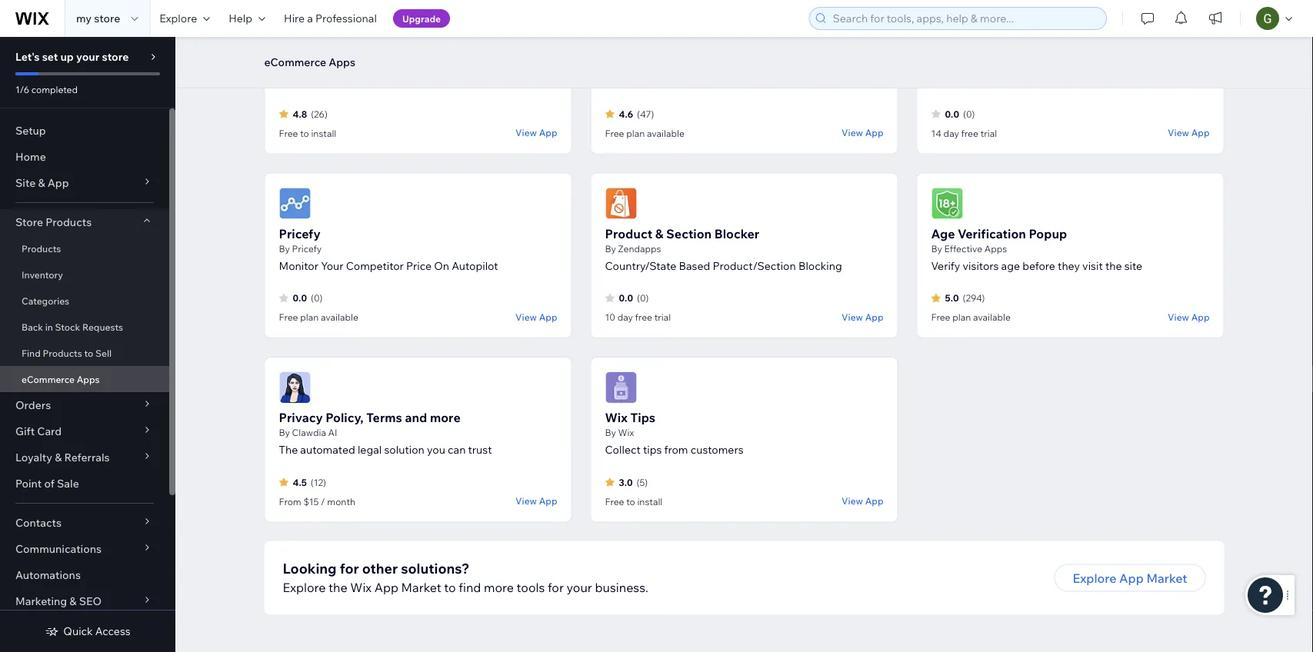 Task type: describe. For each thing, give the bounding box(es) containing it.
to inside sidebar element
[[84, 347, 93, 359]]

legal
[[358, 444, 382, 457]]

4.8
[[293, 109, 307, 120]]

from $15 / month
[[279, 496, 356, 508]]

pricefy by pricefy monitor your competitor price on autopilot
[[279, 226, 498, 273]]

apps inside age verification popup by effective apps verify visitors age before they visit the site
[[985, 243, 1008, 255]]

1 vertical spatial barcode
[[694, 75, 736, 89]]

point of sale link
[[0, 471, 169, 497]]

help
[[229, 12, 252, 25]]

0 vertical spatial pricefy
[[279, 226, 321, 242]]

by inside wix tips by wix collect tips from customers
[[605, 428, 616, 439]]

country/state
[[605, 259, 677, 273]]

install for 3.0 (5)
[[638, 496, 663, 508]]

automations link
[[0, 563, 169, 589]]

explore inside 'looking for other solutions? explore the wix app market to find more tools for your business.'
[[283, 580, 326, 596]]

0 vertical spatial wix
[[605, 411, 628, 426]]

age verification popup by effective apps verify visitors age before they visit the site
[[932, 226, 1143, 273]]

looking
[[283, 561, 337, 578]]

hire a professional link
[[275, 0, 386, 37]]

solutions?
[[401, 561, 470, 578]]

age
[[1002, 259, 1021, 273]]

sidebar element
[[0, 37, 175, 653]]

stock
[[55, 321, 80, 333]]

find products to sell
[[22, 347, 112, 359]]

quick
[[63, 625, 93, 638]]

back in stock requests
[[22, 321, 123, 333]]

up
[[60, 50, 74, 63]]

man
[[657, 42, 683, 57]]

2 horizontal spatial 0.0
[[945, 109, 960, 120]]

automations
[[15, 569, 81, 582]]

Search for tools, apps, help & more... field
[[828, 8, 1102, 29]]

1 horizontal spatial for
[[548, 580, 564, 596]]

sale
[[57, 477, 79, 491]]

app inside dropdown button
[[48, 176, 69, 190]]

categories link
[[0, 288, 169, 314]]

contacts button
[[0, 510, 169, 536]]

policy,
[[326, 411, 364, 426]]

site
[[15, 176, 36, 190]]

hire a professional
[[284, 12, 377, 25]]

1 horizontal spatial free plan available
[[605, 128, 685, 139]]

my store
[[76, 12, 120, 25]]

from
[[665, 444, 688, 457]]

install for 4.8 (26)
[[311, 128, 337, 139]]

based
[[679, 259, 711, 273]]

explore for explore app market
[[1073, 571, 1117, 586]]

setup
[[15, 124, 46, 137]]

1 horizontal spatial available
[[647, 128, 685, 139]]

ai
[[328, 428, 337, 439]]

store products button
[[0, 209, 169, 235]]

product
[[605, 226, 653, 242]]

1/6 completed
[[15, 84, 78, 95]]

easily
[[279, 75, 308, 89]]

month
[[327, 496, 356, 508]]

4.8 (26)
[[293, 109, 328, 120]]

to down 4.8 on the left top of the page
[[300, 128, 309, 139]]

wix tips icon image
[[605, 372, 638, 404]]

the
[[279, 444, 298, 457]]

loyalty & referrals
[[15, 451, 110, 464]]

0.0 (0) for pricefy
[[293, 293, 323, 304]]

blocker
[[715, 226, 760, 242]]

store
[[15, 215, 43, 229]]

your inside 'looking for other solutions? explore the wix app market to find more tools for your business.'
[[567, 580, 592, 596]]

14 day free trial
[[932, 128, 998, 139]]

2 horizontal spatial 0.0 (0)
[[945, 109, 975, 120]]

card
[[37, 425, 62, 438]]

inventory
[[22, 269, 63, 281]]

market inside button
[[1147, 571, 1188, 586]]

0 vertical spatial barcode
[[605, 42, 655, 57]]

arigato
[[932, 42, 976, 57]]

from
[[279, 496, 301, 508]]

setup link
[[0, 118, 169, 144]]

add
[[310, 75, 330, 89]]

app inside 'looking for other solutions? explore the wix app market to find more tools for your business.'
[[375, 580, 399, 596]]

loyalty
[[15, 451, 52, 464]]

back
[[22, 321, 43, 333]]

looking for other solutions? explore the wix app market to find more tools for your business.
[[283, 561, 649, 596]]

set
[[42, 50, 58, 63]]

communications button
[[0, 536, 169, 563]]

communications
[[15, 543, 102, 556]]

viewer
[[404, 42, 445, 57]]

collect
[[605, 444, 641, 457]]

store inside sidebar element
[[102, 50, 129, 63]]

contacts
[[15, 516, 62, 530]]

in
[[45, 321, 53, 333]]

inventory link
[[0, 262, 169, 288]]

free plan available for age verification popup
[[932, 312, 1011, 324]]

available for pricefy
[[321, 312, 358, 324]]

0 vertical spatial swiftxr
[[279, 42, 327, 57]]

to inside 'looking for other solutions? explore the wix app market to find more tools for your business.'
[[444, 580, 456, 596]]

customized for automation
[[996, 75, 1056, 89]]

3.0
[[619, 477, 633, 489]]

the inside 'looking for other solutions? explore the wix app market to find more tools for your business.'
[[329, 580, 348, 596]]

printing
[[728, 42, 775, 57]]

site & app button
[[0, 170, 169, 196]]

point of sale
[[15, 477, 79, 491]]

actions
[[1123, 75, 1161, 89]]

free plan available for pricefy
[[279, 312, 358, 324]]

automation, customized workflows & actions
[[932, 75, 1161, 89]]

site
[[1125, 259, 1143, 273]]

verify
[[932, 259, 961, 273]]

product & section blocker icon image
[[605, 188, 638, 220]]

(294)
[[963, 293, 985, 304]]

of
[[44, 477, 55, 491]]

to down 3.0 (5)
[[627, 496, 635, 508]]

orders button
[[0, 392, 169, 419]]

explore for explore
[[160, 12, 197, 25]]

find
[[459, 580, 481, 596]]

by inside swiftxr (3d/ar/vr) viewer by swiftxr easily add 3d/ar/vr views to your products
[[279, 59, 290, 70]]

seo
[[79, 595, 102, 608]]

(3d/ar/vr)
[[330, 42, 401, 57]]

(12)
[[311, 477, 326, 489]]

free for age
[[932, 312, 951, 324]]

visitors
[[963, 259, 999, 273]]

sell
[[95, 347, 112, 359]]

the inside age verification popup by effective apps verify visitors age before they visit the site
[[1106, 259, 1122, 273]]

free for wix
[[605, 496, 625, 508]]

workflows
[[1058, 75, 1111, 89]]



Task type: locate. For each thing, give the bounding box(es) containing it.
app
[[539, 127, 558, 139], [866, 127, 884, 139], [1192, 127, 1210, 139], [48, 176, 69, 190], [539, 312, 558, 323], [866, 312, 884, 323], [1192, 312, 1210, 323], [539, 496, 558, 508], [866, 496, 884, 508], [1120, 571, 1144, 586], [375, 580, 399, 596]]

0 horizontal spatial your
[[76, 50, 99, 63]]

0 vertical spatial trial
[[981, 128, 998, 139]]

1 vertical spatial for
[[548, 580, 564, 596]]

2 horizontal spatial free plan available
[[932, 312, 1011, 324]]

gift card
[[15, 425, 62, 438]]

0 horizontal spatial apps
[[77, 374, 100, 385]]

a
[[307, 12, 313, 25]]

more inside privacy policy, terms and more by clawdia ai the automated legal solution you can trust
[[430, 411, 461, 426]]

trial
[[981, 128, 998, 139], [655, 312, 671, 324]]

(0)
[[964, 109, 975, 120], [311, 293, 323, 304], [637, 293, 649, 304]]

by inside privacy policy, terms and more by clawdia ai the automated legal solution you can trust
[[279, 428, 290, 439]]

available down (294)
[[973, 312, 1011, 324]]

age verification popup icon image
[[932, 188, 964, 220]]

terms
[[366, 411, 402, 426]]

install down the (26)
[[311, 128, 337, 139]]

free for 10 day free trial
[[635, 312, 653, 324]]

can
[[448, 444, 466, 457]]

(0) for pricefy
[[311, 293, 323, 304]]

automated
[[300, 444, 355, 457]]

customized for man
[[632, 75, 692, 89]]

customers
[[691, 444, 744, 457]]

0 vertical spatial ecommerce
[[264, 55, 326, 69]]

for right tools
[[548, 580, 564, 596]]

home link
[[0, 144, 169, 170]]

2 customized from the left
[[996, 75, 1056, 89]]

1 customized from the left
[[632, 75, 692, 89]]

apps down verification
[[985, 243, 1008, 255]]

products inside dropdown button
[[46, 215, 92, 229]]

free down "3.0"
[[605, 496, 625, 508]]

1 horizontal spatial explore
[[283, 580, 326, 596]]

business.
[[595, 580, 649, 596]]

2 horizontal spatial explore
[[1073, 571, 1117, 586]]

1 vertical spatial your
[[430, 75, 453, 89]]

store down my store
[[102, 50, 129, 63]]

print customized barcode labels effortlessly
[[605, 75, 830, 89]]

2 vertical spatial products
[[43, 347, 82, 359]]

free right 10
[[635, 312, 653, 324]]

0 vertical spatial free
[[962, 128, 979, 139]]

& for section
[[655, 226, 664, 242]]

and
[[405, 411, 427, 426]]

trial right 14
[[981, 128, 998, 139]]

ecommerce apps link
[[0, 366, 169, 392]]

1 vertical spatial ecommerce apps
[[22, 374, 100, 385]]

ecommerce apps for ecommerce apps "link" at the bottom left
[[22, 374, 100, 385]]

products up products link
[[46, 215, 92, 229]]

4.5 (12)
[[293, 477, 326, 489]]

0 horizontal spatial the
[[329, 580, 348, 596]]

& up zendapps
[[655, 226, 664, 242]]

gift card button
[[0, 419, 169, 445]]

0.0 (0) for product & section blocker
[[619, 293, 649, 304]]

free for 14 day free trial
[[962, 128, 979, 139]]

the left site
[[1106, 259, 1122, 273]]

0.0 up 14 day free trial at the top
[[945, 109, 960, 120]]

0.0 down monitor
[[293, 293, 307, 304]]

free plan available down (47)
[[605, 128, 685, 139]]

0 horizontal spatial free plan available
[[279, 312, 358, 324]]

2 horizontal spatial plan
[[953, 312, 971, 324]]

1 horizontal spatial market
[[1147, 571, 1188, 586]]

available for age verification popup
[[973, 312, 1011, 324]]

products for store
[[46, 215, 92, 229]]

available down "your"
[[321, 312, 358, 324]]

print
[[605, 75, 629, 89]]

categories
[[22, 295, 69, 307]]

& inside 'dropdown button'
[[70, 595, 77, 608]]

explore
[[160, 12, 197, 25], [1073, 571, 1117, 586], [283, 580, 326, 596]]

wix inside 'looking for other solutions? explore the wix app market to find more tools for your business.'
[[350, 580, 372, 596]]

4.6 (47)
[[619, 109, 654, 120]]

plan down 4.6 (47)
[[627, 128, 645, 139]]

customized down automation
[[996, 75, 1056, 89]]

2 horizontal spatial (0)
[[964, 109, 975, 120]]

by down product
[[605, 243, 616, 255]]

1 horizontal spatial customized
[[996, 75, 1056, 89]]

privacy policy, terms and more by clawdia ai the automated legal solution you can trust
[[279, 411, 492, 457]]

day right 14
[[944, 128, 960, 139]]

0 vertical spatial apps
[[329, 55, 355, 69]]

0 horizontal spatial customized
[[632, 75, 692, 89]]

0.0 (0) up 10 day free trial
[[619, 293, 649, 304]]

1 horizontal spatial free to install
[[605, 496, 663, 508]]

explore inside button
[[1073, 571, 1117, 586]]

1 vertical spatial free
[[635, 312, 653, 324]]

1 vertical spatial trial
[[655, 312, 671, 324]]

1 horizontal spatial the
[[1106, 259, 1122, 273]]

by down age
[[932, 243, 943, 255]]

for
[[340, 561, 359, 578], [548, 580, 564, 596]]

point
[[15, 477, 42, 491]]

view
[[516, 127, 537, 139], [842, 127, 863, 139], [1168, 127, 1190, 139], [516, 312, 537, 323], [842, 312, 863, 323], [1168, 312, 1190, 323], [516, 496, 537, 508], [842, 496, 863, 508]]

your inside sidebar element
[[76, 50, 99, 63]]

0.0 up 10 day free trial
[[619, 293, 633, 304]]

$15
[[304, 496, 319, 508]]

free plan available down (294)
[[932, 312, 1011, 324]]

2 vertical spatial wix
[[350, 580, 372, 596]]

0 horizontal spatial plan
[[300, 312, 319, 324]]

0 horizontal spatial free to install
[[279, 128, 337, 139]]

1 horizontal spatial 0.0 (0)
[[619, 293, 649, 304]]

0 vertical spatial ecommerce apps
[[264, 55, 355, 69]]

1 horizontal spatial day
[[944, 128, 960, 139]]

store right my
[[94, 12, 120, 25]]

10 day free trial
[[605, 312, 671, 324]]

tips
[[643, 444, 662, 457]]

apps inside ecommerce apps button
[[329, 55, 355, 69]]

barcode down label
[[694, 75, 736, 89]]

to right views
[[418, 75, 428, 89]]

your left products
[[430, 75, 453, 89]]

0 vertical spatial your
[[76, 50, 99, 63]]

0 vertical spatial install
[[311, 128, 337, 139]]

0 vertical spatial products
[[46, 215, 92, 229]]

ecommerce apps inside "link"
[[22, 374, 100, 385]]

access
[[95, 625, 131, 638]]

products
[[455, 75, 501, 89]]

& inside product & section blocker by zendapps country/state based product/section blocking
[[655, 226, 664, 242]]

apps for ecommerce apps "link" at the bottom left
[[77, 374, 100, 385]]

ecommerce apps inside button
[[264, 55, 355, 69]]

find
[[22, 347, 41, 359]]

view app
[[516, 127, 558, 139], [842, 127, 884, 139], [1168, 127, 1210, 139], [516, 312, 558, 323], [842, 312, 884, 323], [1168, 312, 1210, 323], [516, 496, 558, 508], [842, 496, 884, 508]]

2 vertical spatial your
[[567, 580, 592, 596]]

& left seo
[[70, 595, 77, 608]]

day right 10
[[618, 312, 633, 324]]

age
[[932, 226, 955, 242]]

free for pricefy
[[279, 312, 298, 324]]

1 horizontal spatial plan
[[627, 128, 645, 139]]

2 horizontal spatial available
[[973, 312, 1011, 324]]

by inside age verification popup by effective apps verify visitors age before they visit the site
[[932, 243, 943, 255]]

& for seo
[[70, 595, 77, 608]]

views
[[387, 75, 415, 89]]

ecommerce apps button
[[257, 51, 363, 74]]

to left sell
[[84, 347, 93, 359]]

2 horizontal spatial your
[[567, 580, 592, 596]]

ecommerce for ecommerce apps button
[[264, 55, 326, 69]]

1 vertical spatial the
[[329, 580, 348, 596]]

the down looking
[[329, 580, 348, 596]]

more right and
[[430, 411, 461, 426]]

products link
[[0, 235, 169, 262]]

day for 14
[[944, 128, 960, 139]]

you
[[427, 444, 445, 457]]

zendapps
[[618, 243, 661, 255]]

1 vertical spatial swiftxr
[[292, 59, 327, 70]]

upgrade button
[[393, 9, 450, 28]]

let's set up your store
[[15, 50, 129, 63]]

orders
[[15, 399, 51, 412]]

& for referrals
[[55, 451, 62, 464]]

by up collect
[[605, 428, 616, 439]]

your inside swiftxr (3d/ar/vr) viewer by swiftxr easily add 3d/ar/vr views to your products
[[430, 75, 453, 89]]

swiftxr up add
[[292, 59, 327, 70]]

ecommerce inside button
[[264, 55, 326, 69]]

free to install for 4.8
[[279, 128, 337, 139]]

plan down 5.0 (294)
[[953, 312, 971, 324]]

1 horizontal spatial apps
[[329, 55, 355, 69]]

free right 14
[[962, 128, 979, 139]]

products up the inventory
[[22, 243, 61, 254]]

find products to sell link
[[0, 340, 169, 366]]

marketing & seo button
[[0, 589, 169, 615]]

wix down other
[[350, 580, 372, 596]]

1 vertical spatial free to install
[[605, 496, 663, 508]]

1 vertical spatial store
[[102, 50, 129, 63]]

1 horizontal spatial free
[[962, 128, 979, 139]]

pricefy up monitor
[[292, 243, 322, 255]]

0 vertical spatial the
[[1106, 259, 1122, 273]]

1 vertical spatial products
[[22, 243, 61, 254]]

& left actions
[[1114, 75, 1121, 89]]

1 vertical spatial install
[[638, 496, 663, 508]]

1 vertical spatial ecommerce
[[22, 374, 75, 385]]

(0) for product
[[637, 293, 649, 304]]

free down 4.8 on the left top of the page
[[279, 128, 298, 139]]

day for 10
[[618, 312, 633, 324]]

more right find
[[484, 580, 514, 596]]

by inside product & section blocker by zendapps country/state based product/section blocking
[[605, 243, 616, 255]]

apps up 3d/ar/vr
[[329, 55, 355, 69]]

0 horizontal spatial 0.0
[[293, 293, 307, 304]]

1 vertical spatial wix
[[618, 428, 634, 439]]

0 vertical spatial day
[[944, 128, 960, 139]]

home
[[15, 150, 46, 164]]

1 horizontal spatial barcode
[[694, 75, 736, 89]]

ecommerce apps for ecommerce apps button
[[264, 55, 355, 69]]

& right loyalty
[[55, 451, 62, 464]]

0.0 (0) down monitor
[[293, 293, 323, 304]]

pricefy down pricefy icon
[[279, 226, 321, 242]]

explore app market button
[[1055, 565, 1206, 593]]

(0) up 10 day free trial
[[637, 293, 649, 304]]

price
[[406, 259, 432, 273]]

wix tips by wix collect tips from customers
[[605, 411, 744, 457]]

0 horizontal spatial ecommerce apps
[[22, 374, 100, 385]]

apps down find products to sell link
[[77, 374, 100, 385]]

privacy policy, terms and more icon image
[[279, 372, 311, 404]]

wix left 'tips'
[[605, 411, 628, 426]]

free down 4.6
[[605, 128, 625, 139]]

free down 5.0
[[932, 312, 951, 324]]

trial right 10
[[655, 312, 671, 324]]

day
[[944, 128, 960, 139], [618, 312, 633, 324]]

plan for pricefy
[[300, 312, 319, 324]]

the
[[1106, 259, 1122, 273], [329, 580, 348, 596]]

marketing
[[15, 595, 67, 608]]

your left the "business." on the left bottom
[[567, 580, 592, 596]]

(0) up 14 day free trial at the top
[[964, 109, 975, 120]]

plan down monitor
[[300, 312, 319, 324]]

quick access button
[[45, 625, 131, 639]]

1 vertical spatial more
[[484, 580, 514, 596]]

1 vertical spatial day
[[618, 312, 633, 324]]

0 horizontal spatial day
[[618, 312, 633, 324]]

0 horizontal spatial trial
[[655, 312, 671, 324]]

referrals
[[64, 451, 110, 464]]

0.0 for pricefy
[[293, 293, 307, 304]]

1 vertical spatial pricefy
[[292, 243, 322, 255]]

& right site
[[38, 176, 45, 190]]

my
[[76, 12, 92, 25]]

tips
[[631, 411, 656, 426]]

0 vertical spatial store
[[94, 12, 120, 25]]

2 vertical spatial apps
[[77, 374, 100, 385]]

apps inside ecommerce apps "link"
[[77, 374, 100, 385]]

0 horizontal spatial (0)
[[311, 293, 323, 304]]

explore app market
[[1073, 571, 1188, 586]]

1 vertical spatial apps
[[985, 243, 1008, 255]]

customized down man on the top
[[632, 75, 692, 89]]

by inside "pricefy by pricefy monitor your competitor price on autopilot"
[[279, 243, 290, 255]]

free down monitor
[[279, 312, 298, 324]]

apps for ecommerce apps button
[[329, 55, 355, 69]]

to inside swiftxr (3d/ar/vr) viewer by swiftxr easily add 3d/ar/vr views to your products
[[418, 75, 428, 89]]

1 horizontal spatial 0.0
[[619, 293, 633, 304]]

0.0 for product
[[619, 293, 633, 304]]

3d/ar/vr
[[332, 75, 385, 89]]

autopilot
[[452, 259, 498, 273]]

ecommerce apps up add
[[264, 55, 355, 69]]

0 horizontal spatial explore
[[160, 12, 197, 25]]

2 horizontal spatial apps
[[985, 243, 1008, 255]]

1 horizontal spatial trial
[[981, 128, 998, 139]]

0 vertical spatial free to install
[[279, 128, 337, 139]]

4.5
[[293, 477, 307, 489]]

effortlessly
[[774, 75, 830, 89]]

more inside 'looking for other solutions? explore the wix app market to find more tools for your business.'
[[484, 580, 514, 596]]

install down (5)
[[638, 496, 663, 508]]

to left find
[[444, 580, 456, 596]]

ecommerce up easily
[[264, 55, 326, 69]]

ecommerce for ecommerce apps "link" at the bottom left
[[22, 374, 75, 385]]

ecommerce apps down find products to sell
[[22, 374, 100, 385]]

(0) down "your"
[[311, 293, 323, 304]]

before
[[1023, 259, 1056, 273]]

popup
[[1029, 226, 1068, 242]]

1 horizontal spatial more
[[484, 580, 514, 596]]

free to install down 4.8 (26)
[[279, 128, 337, 139]]

free to install down 3.0 (5)
[[605, 496, 663, 508]]

trial for 10 day free trial
[[655, 312, 671, 324]]

(47)
[[637, 109, 654, 120]]

1/6
[[15, 84, 29, 95]]

your right up
[[76, 50, 99, 63]]

0 horizontal spatial available
[[321, 312, 358, 324]]

0 horizontal spatial 0.0 (0)
[[293, 293, 323, 304]]

app inside button
[[1120, 571, 1144, 586]]

0 horizontal spatial market
[[401, 580, 442, 596]]

0 vertical spatial for
[[340, 561, 359, 578]]

pricefy
[[279, 226, 321, 242], [292, 243, 322, 255]]

back in stock requests link
[[0, 314, 169, 340]]

visit
[[1083, 259, 1103, 273]]

0.0 (0) up 14 day free trial at the top
[[945, 109, 975, 120]]

0 horizontal spatial install
[[311, 128, 337, 139]]

0 horizontal spatial free
[[635, 312, 653, 324]]

0 horizontal spatial barcode
[[605, 42, 655, 57]]

loyalty & referrals button
[[0, 445, 169, 471]]

by up the
[[279, 428, 290, 439]]

plan for age
[[953, 312, 971, 324]]

by up easily
[[279, 59, 290, 70]]

0 horizontal spatial for
[[340, 561, 359, 578]]

swiftxr
[[279, 42, 327, 57], [292, 59, 327, 70]]

on
[[434, 259, 449, 273]]

pricefy icon image
[[279, 188, 311, 220]]

for left other
[[340, 561, 359, 578]]

barcode man - label printing
[[605, 42, 775, 57]]

1 horizontal spatial your
[[430, 75, 453, 89]]

free plan available down "your"
[[279, 312, 358, 324]]

free to install for 3.0
[[605, 496, 663, 508]]

ecommerce up orders
[[22, 374, 75, 385]]

automation
[[979, 42, 1049, 57]]

products for find
[[43, 347, 82, 359]]

0 horizontal spatial ecommerce
[[22, 374, 75, 385]]

1 horizontal spatial install
[[638, 496, 663, 508]]

trial for 14 day free trial
[[981, 128, 998, 139]]

& for app
[[38, 176, 45, 190]]

0.0 (0)
[[945, 109, 975, 120], [293, 293, 323, 304], [619, 293, 649, 304]]

by up monitor
[[279, 243, 290, 255]]

1 horizontal spatial ecommerce
[[264, 55, 326, 69]]

barcode up print at the top of the page
[[605, 42, 655, 57]]

0 vertical spatial more
[[430, 411, 461, 426]]

1 horizontal spatial ecommerce apps
[[264, 55, 355, 69]]

market inside 'looking for other solutions? explore the wix app market to find more tools for your business.'
[[401, 580, 442, 596]]

store products
[[15, 215, 92, 229]]

marketing & seo
[[15, 595, 102, 608]]

trust
[[468, 444, 492, 457]]

1 horizontal spatial (0)
[[637, 293, 649, 304]]

privacy
[[279, 411, 323, 426]]

swiftxr down a
[[279, 42, 327, 57]]

wix up collect
[[618, 428, 634, 439]]

ecommerce inside "link"
[[22, 374, 75, 385]]

products down "stock" in the left of the page
[[43, 347, 82, 359]]

0 horizontal spatial more
[[430, 411, 461, 426]]

available down (47)
[[647, 128, 685, 139]]

install
[[311, 128, 337, 139], [638, 496, 663, 508]]

competitor
[[346, 259, 404, 273]]



Task type: vqa. For each thing, say whether or not it's contained in the screenshot.


